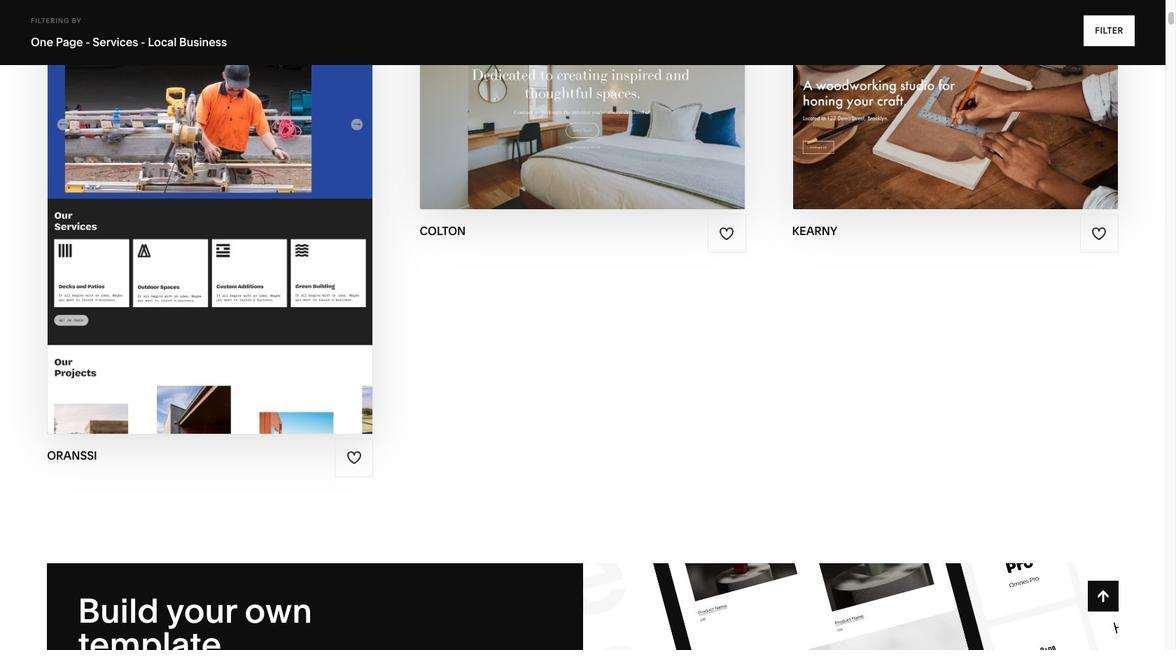 Task type: locate. For each thing, give the bounding box(es) containing it.
add colton to your favorites list image
[[719, 226, 735, 241]]

preview of building your own template image
[[583, 564, 1119, 651]]

add kearny to your favorites list image
[[1092, 226, 1107, 241]]

colton image
[[420, 1, 746, 210]]



Task type: describe. For each thing, give the bounding box(es) containing it.
oranssi image
[[48, 1, 373, 434]]

add oranssi to your favorites list image
[[347, 450, 362, 466]]

back to top image
[[1096, 589, 1111, 604]]

kearny image
[[793, 1, 1118, 210]]



